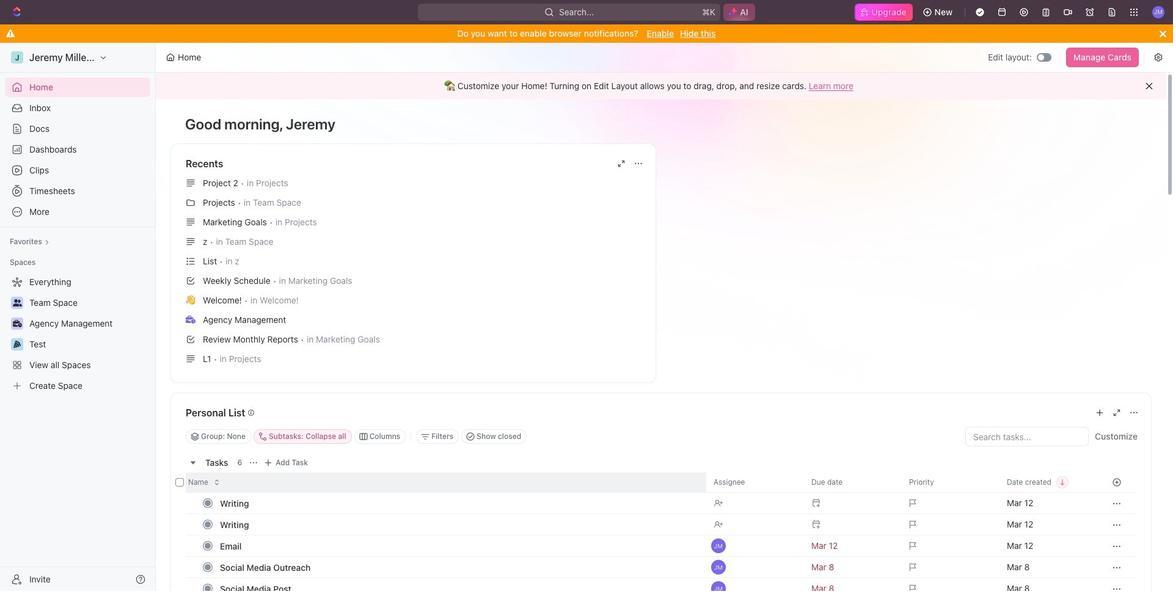 Task type: locate. For each thing, give the bounding box(es) containing it.
pizza slice image
[[13, 341, 21, 348]]

alert
[[156, 73, 1166, 100]]

Search tasks... text field
[[966, 428, 1088, 446]]

tree
[[5, 273, 150, 396]]

sidebar navigation
[[0, 43, 158, 591]]

jeremy miller's workspace, , element
[[11, 51, 23, 64]]



Task type: vqa. For each thing, say whether or not it's contained in the screenshot.
tree
yes



Task type: describe. For each thing, give the bounding box(es) containing it.
business time image
[[186, 316, 196, 324]]

tree inside sidebar navigation
[[5, 273, 150, 396]]

user group image
[[13, 299, 22, 307]]

business time image
[[13, 320, 22, 328]]



